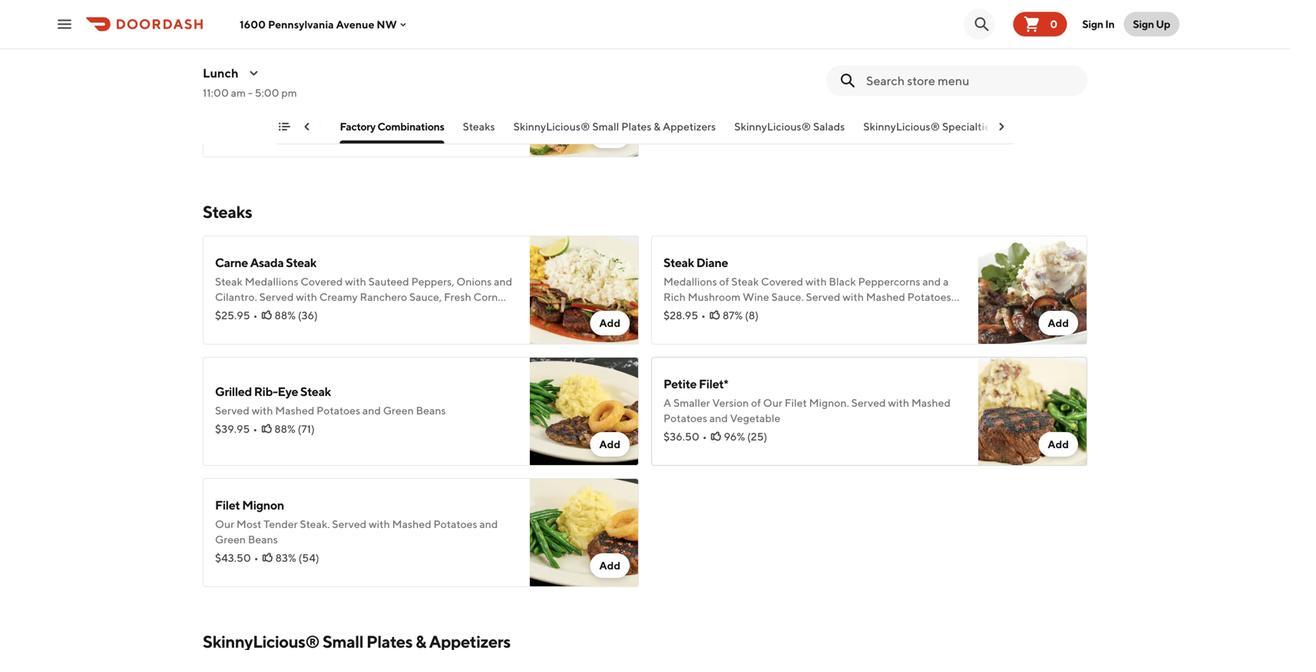 Task type: locate. For each thing, give the bounding box(es) containing it.
chicken madeira and steak diane image
[[979, 0, 1088, 36]]

scroll menu navigation right image
[[995, 121, 1008, 133]]

1 88% from the top
[[275, 309, 296, 322]]

0 horizontal spatial filet
[[215, 498, 240, 513]]

of inside steak diane medallions of steak covered with black peppercorns and a rich mushroom wine sauce. served with mashed potatoes and grilled onions
[[719, 275, 729, 288]]

mashed
[[866, 291, 905, 303], [912, 397, 951, 409], [275, 404, 314, 417], [392, 518, 431, 531]]

herb
[[305, 83, 332, 98]]

1 vertical spatial 88%
[[274, 423, 296, 435]]

steaks right 'combinations'
[[463, 120, 495, 133]]

mashed inside petite filet* a smaller version of our filet mignon. served with mashed potatoes and vegetable
[[912, 397, 951, 409]]

0 vertical spatial onions
[[457, 275, 492, 288]]

served down black
[[806, 291, 841, 303]]

1 vertical spatial diane
[[696, 255, 728, 270]]

(71)
[[298, 423, 315, 435]]

creamy
[[319, 291, 358, 303]]

factory combinations
[[340, 120, 444, 133]]

green inside filet mignon our most tender steak. served with mashed potatoes and green beans
[[215, 533, 246, 546]]

diane up mushroom
[[696, 255, 728, 270]]

• right $43.50
[[254, 552, 259, 565]]

1 vertical spatial green
[[215, 533, 246, 546]]

steak up rich
[[664, 255, 694, 270]]

• right the $39.95
[[253, 423, 257, 435]]

0 horizontal spatial beans
[[248, 533, 278, 546]]

0 vertical spatial diane
[[248, 83, 280, 98]]

skinnylicious® left specialties
[[864, 120, 940, 133]]

rice
[[268, 306, 290, 319]]

1 horizontal spatial of
[[751, 397, 761, 409]]

version
[[712, 397, 749, 409]]

0 horizontal spatial grilled
[[215, 384, 252, 399]]

• right $36.50
[[703, 430, 707, 443]]

mashed inside grilled rib-eye steak served with mashed potatoes and green beans
[[275, 404, 314, 417]]

served up the $39.95
[[215, 404, 250, 417]]

and inside petite filet* a smaller version of our filet mignon. served with mashed potatoes and vegetable
[[710, 412, 728, 425]]

0 vertical spatial filet
[[785, 397, 807, 409]]

diane for medallions
[[696, 255, 728, 270]]

sign in
[[1082, 18, 1115, 30]]

0 horizontal spatial covered
[[301, 275, 343, 288]]

covered
[[301, 275, 343, 288], [761, 275, 803, 288]]

our left most at the left bottom
[[215, 518, 234, 531]]

steak inside grilled rib-eye steak served with mashed potatoes and green beans
[[300, 384, 331, 399]]

covered up sauce.
[[761, 275, 803, 288]]

& right fish
[[272, 120, 279, 133]]

skinnylicious® inside button
[[864, 120, 940, 133]]

served right mignon.
[[852, 397, 886, 409]]

0 horizontal spatial skinnylicious®
[[514, 120, 590, 133]]

small
[[592, 120, 619, 133]]

2 & from the left
[[654, 120, 661, 133]]

fish & seafood
[[249, 120, 321, 133]]

mignon
[[242, 498, 284, 513]]

0 vertical spatial grilled
[[684, 306, 718, 319]]

1 medallions from the left
[[245, 275, 298, 288]]

& right plates
[[654, 120, 661, 133]]

0 horizontal spatial &
[[272, 120, 279, 133]]

with right steak.
[[369, 518, 390, 531]]

grilled rib-eye steak image
[[530, 357, 639, 466]]

3 skinnylicious® from the left
[[864, 120, 940, 133]]

fish
[[249, 120, 270, 133]]

grilled
[[684, 306, 718, 319], [215, 384, 252, 399]]

skinnylicious® inside button
[[514, 120, 590, 133]]

2 medallions from the left
[[664, 275, 717, 288]]

steak.
[[300, 518, 330, 531]]

carne
[[215, 255, 248, 270]]

1 horizontal spatial medallions
[[664, 275, 717, 288]]

Item Search search field
[[866, 72, 1075, 89]]

potatoes
[[908, 291, 951, 303], [317, 404, 360, 417], [664, 412, 707, 425], [434, 518, 477, 531]]

-
[[248, 86, 253, 99]]

scroll menu navigation left image
[[301, 121, 313, 133]]

add for carne asada steak
[[599, 317, 621, 329]]

grilled down mushroom
[[684, 306, 718, 319]]

medallions
[[245, 275, 298, 288], [664, 275, 717, 288]]

88% for eye
[[274, 423, 296, 435]]

beans inside grilled rib-eye steak served with mashed potatoes and green beans
[[416, 404, 446, 417]]

add for grilled rib-eye steak
[[599, 438, 621, 451]]

diane inside steak diane medallions of steak covered with black peppercorns and a rich mushroom wine sauce. served with mashed potatoes and grilled onions
[[696, 255, 728, 270]]

2 horizontal spatial skinnylicious®
[[864, 120, 940, 133]]

0 horizontal spatial onions
[[457, 275, 492, 288]]

steak right eye
[[300, 384, 331, 399]]

$43.50 •
[[215, 552, 259, 565]]

87% (8)
[[723, 309, 759, 322]]

sign left up
[[1133, 18, 1154, 30]]

• down mushroom
[[701, 309, 706, 322]]

96% (25)
[[724, 430, 768, 443]]

1 horizontal spatial &
[[654, 120, 661, 133]]

open menu image
[[55, 15, 74, 33]]

grilled inside steak diane medallions of steak covered with black peppercorns and a rich mushroom wine sauce. served with mashed potatoes and grilled onions
[[684, 306, 718, 319]]

0 vertical spatial beans
[[416, 404, 446, 417]]

skinnylicious® left the small
[[514, 120, 590, 133]]

steaks up carne
[[203, 202, 252, 222]]

steak
[[215, 83, 246, 98], [286, 255, 317, 270], [664, 255, 694, 270], [215, 275, 243, 288], [731, 275, 759, 288], [300, 384, 331, 399]]

steaks
[[463, 120, 495, 133], [203, 202, 252, 222]]

88% left (71)
[[274, 423, 296, 435]]

sauteed
[[368, 275, 409, 288]]

sign up link
[[1124, 12, 1180, 36]]

skinnylicious® inside button
[[734, 120, 811, 133]]

served right steak.
[[332, 518, 367, 531]]

88% left (36)
[[275, 309, 296, 322]]

show menu categories image
[[278, 121, 290, 133]]

sauce,
[[409, 291, 442, 303]]

petite filet* a smaller version of our filet mignon. served with mashed potatoes and vegetable
[[664, 377, 951, 425]]

our up vegetable in the right of the page
[[763, 397, 783, 409]]

0 vertical spatial green
[[383, 404, 414, 417]]

served
[[259, 291, 294, 303], [806, 291, 841, 303], [852, 397, 886, 409], [215, 404, 250, 417], [332, 518, 367, 531]]

sign inside "link"
[[1133, 18, 1154, 30]]

1 sign from the left
[[1082, 18, 1104, 30]]

1 horizontal spatial green
[[383, 404, 414, 417]]

onions
[[457, 275, 492, 288], [720, 306, 755, 319]]

0 vertical spatial our
[[763, 397, 783, 409]]

potatoes inside petite filet* a smaller version of our filet mignon. served with mashed potatoes and vegetable
[[664, 412, 707, 425]]

2 skinnylicious® from the left
[[734, 120, 811, 133]]

0 horizontal spatial sign
[[1082, 18, 1104, 30]]

petite filet* image
[[979, 357, 1088, 466]]

• for eye
[[253, 423, 257, 435]]

skinnylicious® salads button
[[734, 119, 845, 144]]

add button
[[1039, 2, 1078, 27], [590, 124, 630, 148], [590, 311, 630, 336], [1039, 311, 1078, 336], [590, 432, 630, 457], [1039, 432, 1078, 457], [590, 554, 630, 578]]

salmon
[[380, 83, 420, 98]]

0 horizontal spatial green
[[215, 533, 246, 546]]

medallions up rich
[[664, 275, 717, 288]]

served inside petite filet* a smaller version of our filet mignon. served with mashed potatoes and vegetable
[[852, 397, 886, 409]]

add
[[1048, 8, 1069, 21], [599, 129, 621, 142], [599, 317, 621, 329], [1048, 317, 1069, 329], [599, 438, 621, 451], [1048, 438, 1069, 451], [599, 560, 621, 572]]

onions inside steak diane medallions of steak covered with black peppercorns and a rich mushroom wine sauce. served with mashed potatoes and grilled onions
[[720, 306, 755, 319]]

factory
[[340, 120, 376, 133]]

88%
[[275, 309, 296, 322], [274, 423, 296, 435]]

of up mushroom
[[719, 275, 729, 288]]

1 vertical spatial steaks
[[203, 202, 252, 222]]

1 horizontal spatial grilled
[[684, 306, 718, 319]]

covered inside carne asada steak steak medallions covered with sauteed peppers, onions and cilantro.  served with creamy ranchero sauce, fresh corn and white rice
[[301, 275, 343, 288]]

1 vertical spatial of
[[751, 397, 761, 409]]

0 horizontal spatial our
[[215, 518, 234, 531]]

1 & from the left
[[272, 120, 279, 133]]

filet up most at the left bottom
[[215, 498, 240, 513]]

1 skinnylicious® from the left
[[514, 120, 590, 133]]

filet left mignon.
[[785, 397, 807, 409]]

1 vertical spatial onions
[[720, 306, 755, 319]]

1 horizontal spatial steaks
[[463, 120, 495, 133]]

1 vertical spatial filet
[[215, 498, 240, 513]]

covered up creamy
[[301, 275, 343, 288]]

0 horizontal spatial diane
[[248, 83, 280, 98]]

mashed inside steak diane medallions of steak covered with black peppercorns and a rich mushroom wine sauce. served with mashed potatoes and grilled onions
[[866, 291, 905, 303]]

0 horizontal spatial medallions
[[245, 275, 298, 288]]

covered inside steak diane medallions of steak covered with black peppercorns and a rich mushroom wine sauce. served with mashed potatoes and grilled onions
[[761, 275, 803, 288]]

served inside carne asada steak steak medallions covered with sauteed peppers, onions and cilantro.  served with creamy ranchero sauce, fresh corn and white rice
[[259, 291, 294, 303]]

onions up corn in the top of the page
[[457, 275, 492, 288]]

diane down menus icon
[[248, 83, 280, 98]]

tender
[[264, 518, 298, 531]]

1 vertical spatial grilled
[[215, 384, 252, 399]]

$28.95
[[664, 309, 698, 322]]

1 horizontal spatial sign
[[1133, 18, 1154, 30]]

green inside grilled rib-eye steak served with mashed potatoes and green beans
[[383, 404, 414, 417]]

• for medallions
[[701, 309, 706, 322]]

of up vegetable in the right of the page
[[751, 397, 761, 409]]

filet*
[[699, 377, 728, 391]]

1 covered from the left
[[301, 275, 343, 288]]

skinnylicious® for skinnylicious® specialties
[[864, 120, 940, 133]]

menus image
[[248, 67, 260, 79]]

mashed inside filet mignon our most tender steak. served with mashed potatoes and green beans
[[392, 518, 431, 531]]

covered for steak diane
[[761, 275, 803, 288]]

1 horizontal spatial beans
[[416, 404, 446, 417]]

skinnylicious® small plates & appetizers
[[514, 120, 716, 133]]

2 sign from the left
[[1133, 18, 1154, 30]]

2 88% from the top
[[274, 423, 296, 435]]

white
[[236, 306, 266, 319]]

1 vertical spatial beans
[[248, 533, 278, 546]]

grilled left rib-
[[215, 384, 252, 399]]

1 horizontal spatial our
[[763, 397, 783, 409]]

with down rib-
[[252, 404, 273, 417]]

pennsylvania
[[268, 18, 334, 31]]

0 vertical spatial steaks
[[463, 120, 495, 133]]

sign
[[1082, 18, 1104, 30], [1133, 18, 1154, 30]]

skinnylicious® salads
[[734, 120, 845, 133]]

with right mignon.
[[888, 397, 909, 409]]

diane
[[248, 83, 280, 98], [696, 255, 728, 270]]

skinnylicious® left salads
[[734, 120, 811, 133]]

lunch
[[203, 66, 239, 80]]

88% for steak
[[275, 309, 296, 322]]

0 horizontal spatial of
[[719, 275, 729, 288]]

1 horizontal spatial onions
[[720, 306, 755, 319]]

appetizers
[[663, 120, 716, 133]]

onions down wine
[[720, 306, 755, 319]]

medallions inside steak diane medallions of steak covered with black peppercorns and a rich mushroom wine sauce. served with mashed potatoes and grilled onions
[[664, 275, 717, 288]]

and
[[282, 83, 302, 98], [494, 275, 512, 288], [923, 275, 941, 288], [215, 306, 234, 319], [664, 306, 682, 319], [363, 404, 381, 417], [710, 412, 728, 425], [480, 518, 498, 531]]

• right '$25.95'
[[253, 309, 258, 322]]

of
[[719, 275, 729, 288], [751, 397, 761, 409]]

plates
[[621, 120, 652, 133]]

0 vertical spatial 88%
[[275, 309, 296, 322]]

0 vertical spatial of
[[719, 275, 729, 288]]

•
[[253, 309, 258, 322], [701, 309, 706, 322], [253, 423, 257, 435], [703, 430, 707, 443], [254, 552, 259, 565]]

1 vertical spatial our
[[215, 518, 234, 531]]

96%
[[724, 430, 745, 443]]

filet
[[785, 397, 807, 409], [215, 498, 240, 513]]

of inside petite filet* a smaller version of our filet mignon. served with mashed potatoes and vegetable
[[751, 397, 761, 409]]

(25)
[[747, 430, 768, 443]]

1 horizontal spatial skinnylicious®
[[734, 120, 811, 133]]

skinnylicious® for skinnylicious® salads
[[734, 120, 811, 133]]

(36)
[[298, 309, 318, 322]]

our
[[763, 397, 783, 409], [215, 518, 234, 531]]

rich
[[664, 291, 686, 303]]

11:00 am - 5:00 pm
[[203, 86, 297, 99]]

filet inside petite filet* a smaller version of our filet mignon. served with mashed potatoes and vegetable
[[785, 397, 807, 409]]

grilled inside grilled rib-eye steak served with mashed potatoes and green beans
[[215, 384, 252, 399]]

2 covered from the left
[[761, 275, 803, 288]]

sign left the in
[[1082, 18, 1104, 30]]

with inside filet mignon our most tender steak. served with mashed potatoes and green beans
[[369, 518, 390, 531]]

add for petite filet*
[[1048, 438, 1069, 451]]

skinnylicious®
[[514, 120, 590, 133], [734, 120, 811, 133], [864, 120, 940, 133]]

served up rice
[[259, 291, 294, 303]]

0 horizontal spatial steaks
[[203, 202, 252, 222]]

1 horizontal spatial covered
[[761, 275, 803, 288]]

1 horizontal spatial diane
[[696, 255, 728, 270]]

steak left the -
[[215, 83, 246, 98]]

1 horizontal spatial filet
[[785, 397, 807, 409]]

medallions down asada
[[245, 275, 298, 288]]

am
[[231, 86, 246, 99]]



Task type: vqa. For each thing, say whether or not it's contained in the screenshot.


Task type: describe. For each thing, give the bounding box(es) containing it.
with up creamy
[[345, 275, 366, 288]]

steak diane medallions of steak covered with black peppercorns and a rich mushroom wine sauce. served with mashed potatoes and grilled onions
[[664, 255, 951, 319]]

steak up cilantro. at the left top of page
[[215, 275, 243, 288]]

filet mignon our most tender steak. served with mashed potatoes and green beans
[[215, 498, 498, 546]]

$25.95
[[215, 309, 250, 322]]

rib-
[[254, 384, 278, 399]]

sauce.
[[772, 291, 804, 303]]

add button for filet mignon
[[590, 554, 630, 578]]

$25.95 •
[[215, 309, 258, 322]]

(54)
[[298, 552, 319, 565]]

our inside filet mignon our most tender steak. served with mashed potatoes and green beans
[[215, 518, 234, 531]]

mushroom
[[688, 291, 741, 303]]

fresh
[[444, 291, 471, 303]]

$39.95 •
[[215, 423, 257, 435]]

1600 pennsylvania avenue nw
[[240, 18, 397, 31]]

seafood
[[281, 120, 321, 133]]

in
[[1105, 18, 1115, 30]]

add button for petite filet*
[[1039, 432, 1078, 457]]

served inside grilled rib-eye steak served with mashed potatoes and green beans
[[215, 404, 250, 417]]

petite
[[664, 377, 697, 391]]

filet mignon image
[[530, 479, 639, 588]]

0
[[1050, 18, 1058, 30]]

potatoes inside filet mignon our most tender steak. served with mashed potatoes and green beans
[[434, 518, 477, 531]]

steak diane and herb crusted salmon
[[215, 83, 420, 98]]

with left black
[[806, 275, 827, 288]]

5:00
[[255, 86, 279, 99]]

with up (36)
[[296, 291, 317, 303]]

salads
[[813, 120, 845, 133]]

$36.50 •
[[664, 430, 707, 443]]

pm
[[281, 86, 297, 99]]

steak right asada
[[286, 255, 317, 270]]

smaller
[[674, 397, 710, 409]]

add button for steak diane
[[1039, 311, 1078, 336]]

up
[[1156, 18, 1171, 30]]

served inside steak diane medallions of steak covered with black peppercorns and a rich mushroom wine sauce. served with mashed potatoes and grilled onions
[[806, 291, 841, 303]]

a
[[943, 275, 949, 288]]

ranchero
[[360, 291, 407, 303]]

skinnylicious® specialties
[[864, 120, 995, 133]]

avenue
[[336, 18, 374, 31]]

skinnylicious® for skinnylicious® small plates & appetizers
[[514, 120, 590, 133]]

specialties
[[942, 120, 995, 133]]

steak diane image
[[979, 236, 1088, 345]]

steaks button
[[463, 119, 495, 144]]

• for a
[[703, 430, 707, 443]]

beans inside filet mignon our most tender steak. served with mashed potatoes and green beans
[[248, 533, 278, 546]]

black
[[829, 275, 856, 288]]

asada
[[250, 255, 284, 270]]

1600
[[240, 18, 266, 31]]

potatoes inside grilled rib-eye steak served with mashed potatoes and green beans
[[317, 404, 360, 417]]

88% (36)
[[275, 309, 318, 322]]

our inside petite filet* a smaller version of our filet mignon. served with mashed potatoes and vegetable
[[763, 397, 783, 409]]

onions inside carne asada steak steak medallions covered with sauteed peppers, onions and cilantro.  served with creamy ranchero sauce, fresh corn and white rice
[[457, 275, 492, 288]]

a
[[664, 397, 671, 409]]

83% (54)
[[275, 552, 319, 565]]

88% (71)
[[274, 423, 315, 435]]

grilled rib-eye steak served with mashed potatoes and green beans
[[215, 384, 446, 417]]

add button for grilled rib-eye steak
[[590, 432, 630, 457]]

$36.50
[[664, 430, 700, 443]]

covered for carne asada steak
[[301, 275, 343, 288]]

medallions inside carne asada steak steak medallions covered with sauteed peppers, onions and cilantro.  served with creamy ranchero sauce, fresh corn and white rice
[[245, 275, 298, 288]]

diane for and
[[248, 83, 280, 98]]

sign for sign up
[[1133, 18, 1154, 30]]

most
[[237, 518, 262, 531]]

87%
[[723, 309, 743, 322]]

carne asada steak image
[[530, 236, 639, 345]]

mignon.
[[809, 397, 849, 409]]

nw
[[377, 18, 397, 31]]

with inside petite filet* a smaller version of our filet mignon. served with mashed potatoes and vegetable
[[888, 397, 909, 409]]

potatoes inside steak diane medallions of steak covered with black peppercorns and a rich mushroom wine sauce. served with mashed potatoes and grilled onions
[[908, 291, 951, 303]]

sign for sign in
[[1082, 18, 1104, 30]]

eye
[[278, 384, 298, 399]]

• for our
[[254, 552, 259, 565]]

sign up
[[1133, 18, 1171, 30]]

and inside grilled rib-eye steak served with mashed potatoes and green beans
[[363, 404, 381, 417]]

carne asada steak steak medallions covered with sauteed peppers, onions and cilantro.  served with creamy ranchero sauce, fresh corn and white rice
[[215, 255, 512, 319]]

$43.50
[[215, 552, 251, 565]]

0 button
[[1013, 12, 1067, 36]]

1600 pennsylvania avenue nw button
[[240, 18, 409, 31]]

with down black
[[843, 291, 864, 303]]

add for steak diane
[[1048, 317, 1069, 329]]

filet inside filet mignon our most tender steak. served with mashed potatoes and green beans
[[215, 498, 240, 513]]

add button for carne asada steak
[[590, 311, 630, 336]]

$39.95
[[215, 423, 250, 435]]

skinnylicious® specialties button
[[864, 119, 995, 144]]

wine
[[743, 291, 769, 303]]

$28.95 •
[[664, 309, 706, 322]]

served inside filet mignon our most tender steak. served with mashed potatoes and green beans
[[332, 518, 367, 531]]

combinations
[[377, 120, 444, 133]]

and inside filet mignon our most tender steak. served with mashed potatoes and green beans
[[480, 518, 498, 531]]

steak diane and herb crusted salmon image
[[530, 48, 639, 157]]

cilantro.
[[215, 291, 257, 303]]

crusted
[[334, 83, 378, 98]]

vegetable
[[730, 412, 781, 425]]

corn
[[474, 291, 498, 303]]

peppercorns
[[858, 275, 921, 288]]

• for steak
[[253, 309, 258, 322]]

peppers,
[[411, 275, 454, 288]]

with inside grilled rib-eye steak served with mashed potatoes and green beans
[[252, 404, 273, 417]]

fish & seafood button
[[249, 119, 321, 144]]

add for filet mignon
[[599, 560, 621, 572]]

11:00
[[203, 86, 229, 99]]

(8)
[[745, 309, 759, 322]]

steak up wine
[[731, 275, 759, 288]]

sign in link
[[1073, 9, 1124, 40]]

83%
[[275, 552, 296, 565]]



